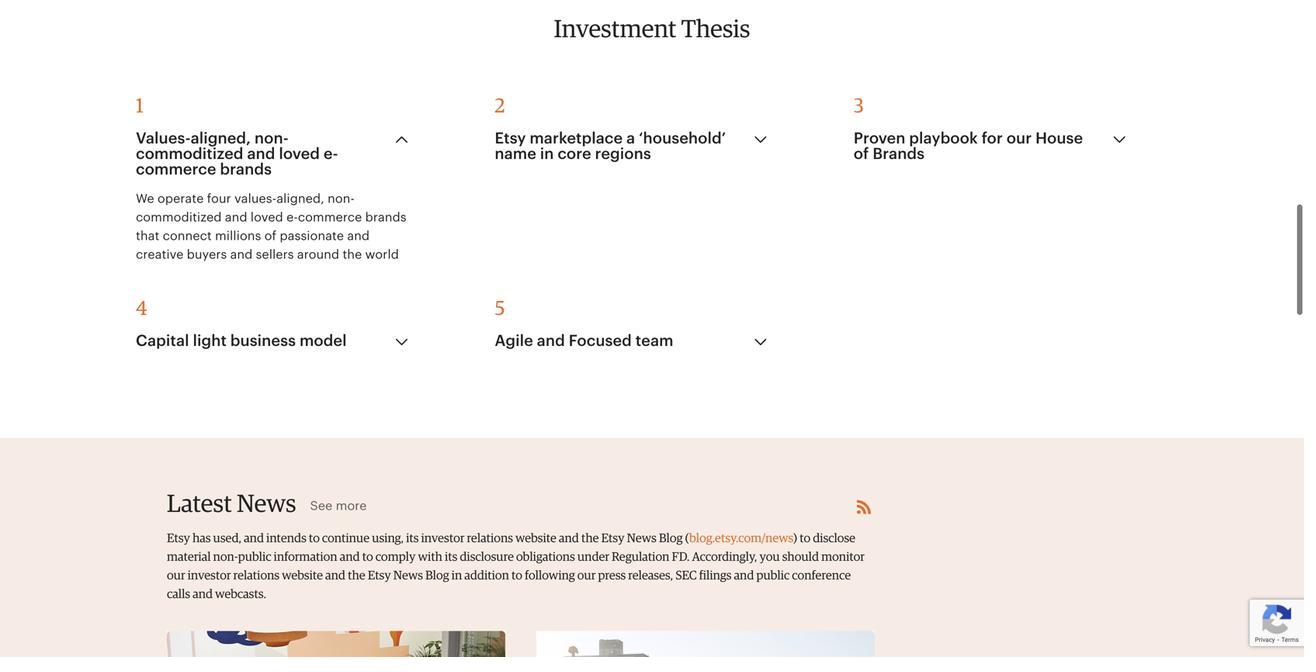 Task type: describe. For each thing, give the bounding box(es) containing it.
agile and focused team
[[495, 333, 674, 349]]

see
[[310, 500, 333, 513]]

continue
[[322, 533, 370, 545]]

4
[[136, 299, 147, 319]]

that
[[136, 230, 159, 242]]

1 option from the left
[[136, 632, 506, 658]]

2
[[495, 96, 505, 117]]

blog inside ) to disclose material non-public information and to comply with its disclosure obligations under regulation fd. accordingly, you should monitor our investor relations website and the etsy news blog in addition to following our press releases, sec filings and public conference calls and webcasts.
[[426, 570, 449, 583]]

etsy marketplace a 'household' name in core regions
[[495, 131, 726, 162]]

filings
[[699, 570, 732, 583]]

for
[[982, 131, 1003, 146]]

aligned, inside 1 values-aligned, non- commoditized and loved e- commerce brands
[[191, 131, 251, 146]]

blog.etsy.com/news
[[690, 533, 794, 545]]

see more
[[310, 500, 367, 513]]

operate
[[158, 193, 204, 205]]

using,
[[372, 533, 404, 545]]

and down "accordingly,"
[[734, 570, 754, 583]]

comply
[[376, 552, 416, 564]]

marketplace
[[530, 131, 623, 146]]

investment thesis
[[554, 17, 750, 42]]

buyers
[[187, 249, 227, 261]]

latest
[[167, 493, 232, 517]]

webcasts.
[[215, 589, 266, 601]]

agile
[[495, 333, 533, 349]]

proven playbook for our house of brands button
[[854, 131, 1126, 162]]

in inside "etsy marketplace a 'household' name in core regions"
[[540, 146, 554, 162]]

values-
[[136, 131, 191, 146]]

news inside ) to disclose material non-public information and to comply with its disclosure obligations under regulation fd. accordingly, you should monitor our investor relations website and the etsy news blog in addition to following our press releases, sec filings and public conference calls and webcasts.
[[393, 570, 423, 583]]

to down using,
[[362, 552, 373, 564]]

releases,
[[628, 570, 673, 583]]

used,
[[213, 533, 242, 545]]

loved inside the we operate four values-aligned, non- commoditized and loved e-commerce brands that connect millions of passionate and creative buyers and sellers around the world
[[251, 211, 283, 224]]

0 horizontal spatial news
[[237, 493, 296, 517]]

1 vertical spatial news
[[627, 533, 657, 545]]

e- inside 1 values-aligned, non- commoditized and loved e- commerce brands
[[324, 146, 338, 162]]

and down information
[[325, 570, 346, 583]]

you
[[760, 552, 780, 564]]

commoditized inside the we operate four values-aligned, non- commoditized and loved e-commerce brands that connect millions of passionate and creative buyers and sellers around the world
[[136, 211, 222, 224]]

regions
[[595, 146, 651, 162]]

1 values-aligned, non- commoditized and loved e- commerce brands
[[136, 96, 338, 177]]

model
[[300, 333, 347, 349]]

) to disclose material non-public information and to comply with its disclosure obligations under regulation fd. accordingly, you should monitor our investor relations website and the etsy news blog in addition to following our press releases, sec filings and public conference calls and webcasts.
[[167, 533, 865, 601]]

brands inside 1 values-aligned, non- commoditized and loved e- commerce brands
[[220, 162, 272, 177]]

calls
[[167, 589, 190, 601]]

etsy has used, and intends to continue using, its investor relations website and the etsy news blog ( blog.etsy.com/news
[[167, 533, 794, 545]]

and inside 1 values-aligned, non- commoditized and loved e- commerce brands
[[247, 146, 275, 162]]

relations inside ) to disclose material non-public information and to comply with its disclosure obligations under regulation fd. accordingly, you should monitor our investor relations website and the etsy news blog in addition to following our press releases, sec filings and public conference calls and webcasts.
[[233, 570, 280, 583]]

intends
[[266, 533, 307, 545]]

and up obligations
[[559, 533, 579, 545]]

more
[[336, 500, 367, 513]]

team
[[636, 333, 674, 349]]

creative
[[136, 249, 184, 261]]

website inside ) to disclose material non-public information and to comply with its disclosure obligations under regulation fd. accordingly, you should monitor our investor relations website and the etsy news blog in addition to following our press releases, sec filings and public conference calls and webcasts.
[[282, 570, 323, 583]]

conference
[[792, 570, 851, 583]]

light
[[193, 333, 227, 349]]

disclose
[[813, 533, 856, 545]]

we
[[136, 193, 154, 205]]

following
[[525, 570, 575, 583]]

has
[[193, 533, 211, 545]]

disclosure
[[460, 552, 514, 564]]

and down continue
[[340, 552, 360, 564]]

thesis
[[682, 17, 750, 42]]

0 vertical spatial its
[[406, 533, 419, 545]]

latest news
[[167, 493, 296, 517]]

0 vertical spatial investor
[[421, 533, 465, 545]]

(
[[685, 533, 690, 545]]

commerce inside the we operate four values-aligned, non- commoditized and loved e-commerce brands that connect millions of passionate and creative buyers and sellers around the world
[[298, 211, 362, 224]]

1 vertical spatial the
[[582, 533, 599, 545]]

etsy marketplace a 'household' name in core regions button
[[495, 131, 767, 162]]

brands inside the we operate four values-aligned, non- commoditized and loved e-commerce brands that connect millions of passionate and creative buyers and sellers around the world
[[365, 211, 407, 224]]

under
[[578, 552, 610, 564]]

5
[[495, 299, 505, 319]]

values-
[[234, 193, 277, 205]]

and down millions
[[230, 249, 253, 261]]

four
[[207, 193, 231, 205]]

)
[[794, 533, 798, 545]]

information
[[274, 552, 338, 564]]

non- inside 1 values-aligned, non- commoditized and loved e- commerce brands
[[255, 131, 289, 146]]



Task type: locate. For each thing, give the bounding box(es) containing it.
1 horizontal spatial brands
[[365, 211, 407, 224]]

in left core
[[540, 146, 554, 162]]

non-
[[255, 131, 289, 146], [328, 193, 355, 205], [213, 552, 238, 564]]

public down the used,
[[238, 552, 271, 564]]

etsy up under at the bottom left of the page
[[602, 533, 625, 545]]

sec
[[676, 570, 697, 583]]

house
[[1036, 131, 1083, 146]]

0 horizontal spatial in
[[452, 570, 462, 583]]

0 horizontal spatial brands
[[220, 162, 272, 177]]

the up under at the bottom left of the page
[[582, 533, 599, 545]]

0 horizontal spatial e-
[[287, 211, 298, 224]]

commoditized inside 1 values-aligned, non- commoditized and loved e- commerce brands
[[136, 146, 243, 162]]

of
[[854, 146, 869, 162], [264, 230, 277, 242]]

values-aligned, non- commoditized and loved e- commerce brands button
[[136, 131, 408, 177]]

1 horizontal spatial website
[[516, 533, 557, 545]]

proven playbook for our house of brands
[[854, 131, 1083, 162]]

and
[[247, 146, 275, 162], [225, 211, 247, 224], [347, 230, 370, 242], [230, 249, 253, 261], [537, 333, 565, 349], [244, 533, 264, 545], [559, 533, 579, 545], [340, 552, 360, 564], [325, 570, 346, 583], [734, 570, 754, 583], [193, 589, 213, 601]]

0 vertical spatial non-
[[255, 131, 289, 146]]

public
[[238, 552, 271, 564], [757, 570, 790, 583]]

0 horizontal spatial our
[[167, 570, 185, 583]]

1 vertical spatial in
[[452, 570, 462, 583]]

0 vertical spatial news
[[237, 493, 296, 517]]

loved
[[279, 146, 320, 162], [251, 211, 283, 224]]

etsy
[[495, 131, 526, 146], [167, 533, 190, 545], [602, 533, 625, 545], [368, 570, 391, 583]]

aligned, up four
[[191, 131, 251, 146]]

public down you
[[757, 570, 790, 583]]

0 vertical spatial relations
[[467, 533, 513, 545]]

name
[[495, 146, 537, 162]]

blog
[[659, 533, 683, 545], [426, 570, 449, 583]]

list box
[[136, 632, 875, 658]]

capital light business model button
[[136, 333, 408, 349]]

to right addition
[[512, 570, 523, 583]]

0 horizontal spatial public
[[238, 552, 271, 564]]

0 vertical spatial brands
[[220, 162, 272, 177]]

aligned,
[[191, 131, 251, 146], [277, 193, 324, 205]]

2 vertical spatial non-
[[213, 552, 238, 564]]

and right the used,
[[244, 533, 264, 545]]

website
[[516, 533, 557, 545], [282, 570, 323, 583]]

its right using,
[[406, 533, 419, 545]]

its inside ) to disclose material non-public information and to comply with its disclosure obligations under regulation fd. accordingly, you should monitor our investor relations website and the etsy news blog in addition to following our press releases, sec filings and public conference calls and webcasts.
[[445, 552, 458, 564]]

to up information
[[309, 533, 320, 545]]

2 vertical spatial news
[[393, 570, 423, 583]]

core
[[558, 146, 592, 162]]

connect
[[163, 230, 212, 242]]

non- down the used,
[[213, 552, 238, 564]]

brands up values-
[[220, 162, 272, 177]]

0 vertical spatial website
[[516, 533, 557, 545]]

blog.etsy.com/news link
[[690, 533, 794, 545]]

0 horizontal spatial aligned,
[[191, 131, 251, 146]]

news up intends
[[237, 493, 296, 517]]

1 vertical spatial of
[[264, 230, 277, 242]]

of left the brands
[[854, 146, 869, 162]]

commoditized up operate
[[136, 146, 243, 162]]

blog left ( at the right bottom
[[659, 533, 683, 545]]

0 vertical spatial aligned,
[[191, 131, 251, 146]]

in
[[540, 146, 554, 162], [452, 570, 462, 583]]

0 vertical spatial commoditized
[[136, 146, 243, 162]]

a
[[627, 131, 635, 146]]

our up calls
[[167, 570, 185, 583]]

2 horizontal spatial news
[[627, 533, 657, 545]]

commerce inside 1 values-aligned, non- commoditized and loved e- commerce brands
[[136, 162, 216, 177]]

0 horizontal spatial its
[[406, 533, 419, 545]]

1
[[136, 96, 144, 117]]

0 vertical spatial the
[[343, 249, 362, 261]]

1 horizontal spatial non-
[[255, 131, 289, 146]]

sellers
[[256, 249, 294, 261]]

around
[[297, 249, 339, 261]]

see more link
[[310, 500, 367, 517]]

brands up world
[[365, 211, 407, 224]]

1 commoditized from the top
[[136, 146, 243, 162]]

investor up with
[[421, 533, 465, 545]]

our right for
[[1007, 131, 1032, 146]]

accordingly,
[[692, 552, 758, 564]]

with
[[418, 552, 443, 564]]

etsy inside "etsy marketplace a 'household' name in core regions"
[[495, 131, 526, 146]]

website down information
[[282, 570, 323, 583]]

1 vertical spatial commerce
[[298, 211, 362, 224]]

relations up webcasts.
[[233, 570, 280, 583]]

e-
[[324, 146, 338, 162], [287, 211, 298, 224]]

etsy down comply
[[368, 570, 391, 583]]

0 vertical spatial e-
[[324, 146, 338, 162]]

0 vertical spatial public
[[238, 552, 271, 564]]

1 vertical spatial blog
[[426, 570, 449, 583]]

its right with
[[445, 552, 458, 564]]

millions
[[215, 230, 261, 242]]

non- inside ) to disclose material non-public information and to comply with its disclosure obligations under regulation fd. accordingly, you should monitor our investor relations website and the etsy news blog in addition to following our press releases, sec filings and public conference calls and webcasts.
[[213, 552, 238, 564]]

monitor
[[822, 552, 865, 564]]

aligned, up passionate
[[277, 193, 324, 205]]

to right the )
[[800, 533, 811, 545]]

and up world
[[347, 230, 370, 242]]

2 horizontal spatial non-
[[328, 193, 355, 205]]

passionate
[[280, 230, 344, 242]]

0 horizontal spatial investor
[[188, 570, 231, 583]]

0 horizontal spatial non-
[[213, 552, 238, 564]]

1 horizontal spatial commerce
[[298, 211, 362, 224]]

and right calls
[[193, 589, 213, 601]]

and up millions
[[225, 211, 247, 224]]

etsy inside ) to disclose material non-public information and to comply with its disclosure obligations under regulation fd. accordingly, you should monitor our investor relations website and the etsy news blog in addition to following our press releases, sec filings and public conference calls and webcasts.
[[368, 570, 391, 583]]

loved inside 1 values-aligned, non- commoditized and loved e- commerce brands
[[279, 146, 320, 162]]

non- up passionate
[[328, 193, 355, 205]]

proven
[[854, 131, 906, 146]]

commoditized down operate
[[136, 211, 222, 224]]

focused
[[569, 333, 632, 349]]

investment
[[554, 17, 677, 42]]

e- inside the we operate four values-aligned, non- commoditized and loved e-commerce brands that connect millions of passionate and creative buyers and sellers around the world
[[287, 211, 298, 224]]

'household'
[[639, 131, 726, 146]]

2 option from the left
[[506, 632, 875, 658]]

website up obligations
[[516, 533, 557, 545]]

1 vertical spatial aligned,
[[277, 193, 324, 205]]

1 vertical spatial loved
[[251, 211, 283, 224]]

0 vertical spatial commerce
[[136, 162, 216, 177]]

in inside ) to disclose material non-public information and to comply with its disclosure obligations under regulation fd. accordingly, you should monitor our investor relations website and the etsy news blog in addition to following our press releases, sec filings and public conference calls and webcasts.
[[452, 570, 462, 583]]

relations
[[467, 533, 513, 545], [233, 570, 280, 583]]

material
[[167, 552, 211, 564]]

0 vertical spatial in
[[540, 146, 554, 162]]

capital light business model
[[136, 333, 347, 349]]

should
[[783, 552, 819, 564]]

of inside proven playbook for our house of brands
[[854, 146, 869, 162]]

news up regulation
[[627, 533, 657, 545]]

the
[[343, 249, 362, 261], [582, 533, 599, 545], [348, 570, 366, 583]]

0 horizontal spatial of
[[264, 230, 277, 242]]

1 horizontal spatial of
[[854, 146, 869, 162]]

playbook
[[910, 131, 978, 146]]

non- inside the we operate four values-aligned, non- commoditized and loved e-commerce brands that connect millions of passionate and creative buyers and sellers around the world
[[328, 193, 355, 205]]

press
[[598, 570, 626, 583]]

investor inside ) to disclose material non-public information and to comply with its disclosure obligations under regulation fd. accordingly, you should monitor our investor relations website and the etsy news blog in addition to following our press releases, sec filings and public conference calls and webcasts.
[[188, 570, 231, 583]]

0 horizontal spatial blog
[[426, 570, 449, 583]]

1 horizontal spatial in
[[540, 146, 554, 162]]

etsy down 2
[[495, 131, 526, 146]]

1 vertical spatial website
[[282, 570, 323, 583]]

fd.
[[672, 552, 690, 564]]

the down continue
[[348, 570, 366, 583]]

and up values-
[[247, 146, 275, 162]]

relations up "disclosure"
[[467, 533, 513, 545]]

to
[[309, 533, 320, 545], [800, 533, 811, 545], [362, 552, 373, 564], [512, 570, 523, 583]]

agile and focused team button
[[495, 333, 767, 349]]

commerce up passionate
[[298, 211, 362, 224]]

the inside ) to disclose material non-public information and to comply with its disclosure obligations under regulation fd. accordingly, you should monitor our investor relations website and the etsy news blog in addition to following our press releases, sec filings and public conference calls and webcasts.
[[348, 570, 366, 583]]

capital
[[136, 333, 189, 349]]

in left addition
[[452, 570, 462, 583]]

the inside the we operate four values-aligned, non- commoditized and loved e-commerce brands that connect millions of passionate and creative buyers and sellers around the world
[[343, 249, 362, 261]]

1 vertical spatial its
[[445, 552, 458, 564]]

obligations
[[516, 552, 575, 564]]

0 vertical spatial of
[[854, 146, 869, 162]]

commoditized
[[136, 146, 243, 162], [136, 211, 222, 224]]

0 horizontal spatial commerce
[[136, 162, 216, 177]]

and right agile
[[537, 333, 565, 349]]

1 horizontal spatial our
[[578, 570, 596, 583]]

commerce
[[136, 162, 216, 177], [298, 211, 362, 224]]

3
[[854, 96, 864, 117]]

our down under at the bottom left of the page
[[578, 570, 596, 583]]

1 horizontal spatial news
[[393, 570, 423, 583]]

business
[[230, 333, 296, 349]]

1 horizontal spatial its
[[445, 552, 458, 564]]

news
[[237, 493, 296, 517], [627, 533, 657, 545], [393, 570, 423, 583]]

option
[[136, 632, 506, 658], [506, 632, 875, 658]]

1 horizontal spatial e-
[[324, 146, 338, 162]]

1 vertical spatial public
[[757, 570, 790, 583]]

2 vertical spatial the
[[348, 570, 366, 583]]

of up the sellers
[[264, 230, 277, 242]]

1 vertical spatial non-
[[328, 193, 355, 205]]

0 vertical spatial loved
[[279, 146, 320, 162]]

the left world
[[343, 249, 362, 261]]

0 horizontal spatial relations
[[233, 570, 280, 583]]

world
[[365, 249, 399, 261]]

investor down material
[[188, 570, 231, 583]]

regulation
[[612, 552, 670, 564]]

commerce up operate
[[136, 162, 216, 177]]

1 horizontal spatial relations
[[467, 533, 513, 545]]

non- up values-
[[255, 131, 289, 146]]

1 horizontal spatial aligned,
[[277, 193, 324, 205]]

1 vertical spatial relations
[[233, 570, 280, 583]]

1 horizontal spatial public
[[757, 570, 790, 583]]

0 horizontal spatial website
[[282, 570, 323, 583]]

etsy up material
[[167, 533, 190, 545]]

our
[[1007, 131, 1032, 146], [167, 570, 185, 583], [578, 570, 596, 583]]

2 horizontal spatial our
[[1007, 131, 1032, 146]]

1 horizontal spatial blog
[[659, 533, 683, 545]]

1 vertical spatial investor
[[188, 570, 231, 583]]

we operate four values-aligned, non- commoditized and loved e-commerce brands that connect millions of passionate and creative buyers and sellers around the world
[[136, 193, 407, 261]]

1 vertical spatial brands
[[365, 211, 407, 224]]

our inside proven playbook for our house of brands
[[1007, 131, 1032, 146]]

aligned, inside the we operate four values-aligned, non- commoditized and loved e-commerce brands that connect millions of passionate and creative buyers and sellers around the world
[[277, 193, 324, 205]]

news down comply
[[393, 570, 423, 583]]

1 vertical spatial e-
[[287, 211, 298, 224]]

1 vertical spatial commoditized
[[136, 211, 222, 224]]

addition
[[465, 570, 509, 583]]

investor
[[421, 533, 465, 545], [188, 570, 231, 583]]

0 vertical spatial blog
[[659, 533, 683, 545]]

brands
[[220, 162, 272, 177], [365, 211, 407, 224]]

2 commoditized from the top
[[136, 211, 222, 224]]

1 horizontal spatial investor
[[421, 533, 465, 545]]

of inside the we operate four values-aligned, non- commoditized and loved e-commerce brands that connect millions of passionate and creative buyers and sellers around the world
[[264, 230, 277, 242]]

brands
[[873, 146, 925, 162]]

blog down with
[[426, 570, 449, 583]]



Task type: vqa. For each thing, say whether or not it's contained in the screenshot.
Reinvest Dividends
no



